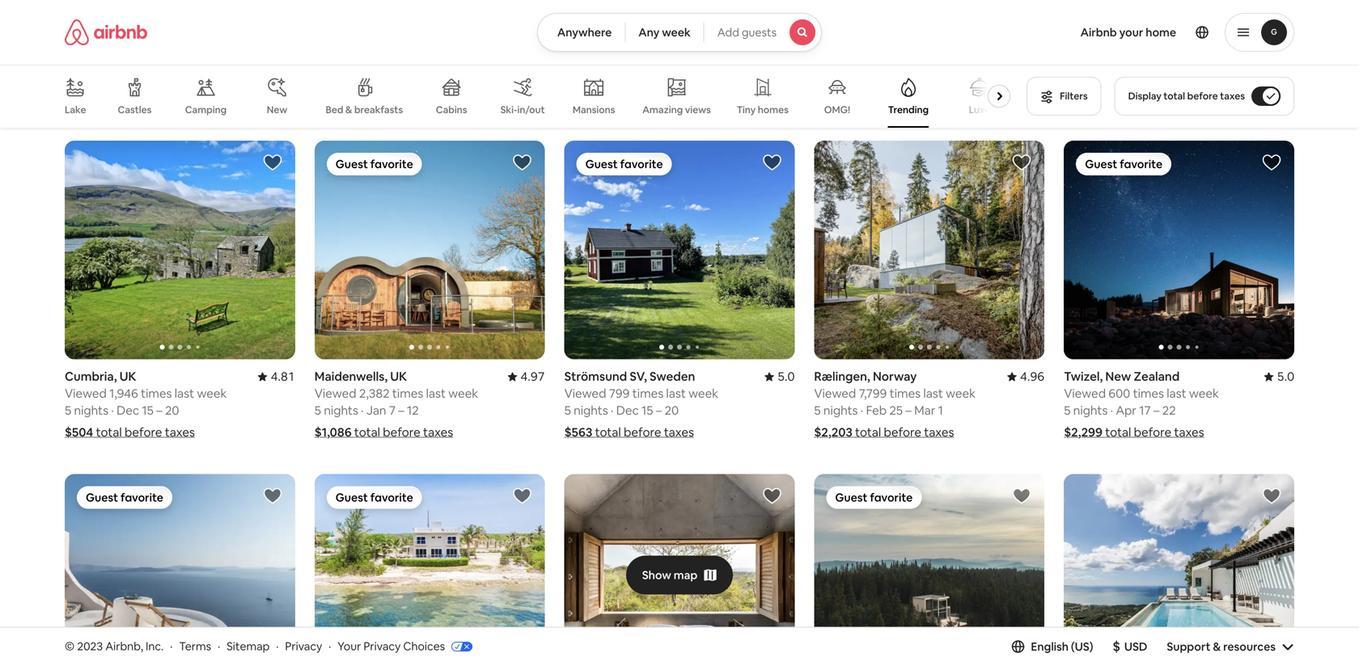 Task type: describe. For each thing, give the bounding box(es) containing it.
total inside maidenwells, uk viewed 2,382 times last week 5 nights · jan 7 – 12 $1,086 total before taxes
[[354, 425, 380, 441]]

1
[[938, 403, 943, 419]]

last inside strömsund sv, sweden viewed 799 times last week 5 nights · dec 15 – 20 $563 total before taxes
[[666, 386, 686, 402]]

show map button
[[626, 556, 733, 595]]

sitemap
[[227, 640, 270, 654]]

feb
[[866, 403, 887, 419]]

before inside maidenwells, uk viewed 2,382 times last week 5 nights · jan 7 – 12 $1,086 total before taxes
[[383, 425, 421, 441]]

total right display
[[1164, 90, 1185, 102]]

20 inside strömsund sv, sweden viewed 799 times last week 5 nights · dec 15 – 20 $563 total before taxes
[[665, 403, 679, 419]]

5.0 for strömsund sv, sweden viewed 799 times last week 5 nights · dec 15 – 20 $563 total before taxes
[[778, 369, 795, 385]]

4.81
[[271, 369, 295, 385]]

– for 7
[[398, 403, 404, 419]]

taxes inside twizel, new zealand viewed 600 times last week 5 nights · apr 17 – 22 $2,299 total before taxes
[[1174, 425, 1204, 441]]

show map
[[642, 569, 698, 583]]

$2,203
[[814, 425, 853, 441]]

· left privacy 'link'
[[276, 640, 279, 654]]

add to wishlist: north side, cayman islands image
[[513, 487, 532, 506]]

anywhere
[[557, 25, 612, 40]]

799
[[609, 386, 630, 402]]

4.96 out of 5 average rating image
[[1007, 369, 1045, 385]]

nights inside twizel, new zealand viewed 600 times last week 5 nights · apr 17 – 22 $2,299 total before taxes
[[1073, 403, 1108, 419]]

4.96
[[1020, 369, 1045, 385]]

airbnb your home link
[[1071, 15, 1186, 49]]

$504
[[65, 425, 93, 441]]

breakfasts
[[354, 104, 403, 116]]

total inside strömsund sv, sweden viewed 799 times last week 5 nights · dec 15 – 20 $563 total before taxes
[[595, 425, 621, 441]]

sv,
[[630, 369, 647, 385]]

before inside cumbria, uk viewed 1,946 times last week 5 nights · dec 15 – 20 $504 total before taxes
[[125, 425, 162, 441]]

add
[[717, 25, 739, 40]]

add to wishlist: atalaya, puerto rico image
[[1262, 487, 1282, 506]]

new inside group
[[267, 104, 287, 116]]

5.0 for twizel, new zealand viewed 600 times last week 5 nights · apr 17 – 22 $2,299 total before taxes
[[1277, 369, 1295, 385]]

amazing views
[[643, 103, 711, 116]]

600
[[1109, 386, 1130, 402]]

4.81 out of 5 average rating image
[[258, 369, 295, 385]]

views
[[685, 103, 711, 116]]

add to wishlist: rælingen, norway image
[[1012, 153, 1032, 172]]

uk for maidenwells, uk
[[390, 369, 407, 385]]

22
[[1162, 403, 1176, 419]]

2023
[[77, 640, 103, 654]]

$563
[[564, 425, 593, 441]]

20 inside cumbria, uk viewed 1,946 times last week 5 nights · dec 15 – 20 $504 total before taxes
[[165, 403, 179, 419]]

viewed for viewed 7,799 times last week
[[814, 386, 856, 402]]

add to wishlist: cumbria, uk image
[[263, 153, 282, 172]]

airbnb your home
[[1081, 25, 1176, 40]]

1 privacy from the left
[[285, 640, 322, 654]]

times inside strömsund sv, sweden viewed 799 times last week 5 nights · dec 15 – 20 $563 total before taxes
[[632, 386, 664, 402]]

your privacy choices link
[[338, 640, 473, 655]]

viewed inside twizel, new zealand viewed 600 times last week 5 nights · apr 17 – 22 $2,299 total before taxes
[[1064, 386, 1106, 402]]

guests
[[742, 25, 777, 40]]

week inside maidenwells, uk viewed 2,382 times last week 5 nights · jan 7 – 12 $1,086 total before taxes
[[448, 386, 478, 402]]

usd
[[1125, 640, 1148, 654]]

castles
[[118, 104, 152, 116]]

5 for viewed 2,382 times last week
[[315, 403, 321, 419]]

terms
[[179, 640, 211, 654]]

resources
[[1224, 640, 1276, 654]]

add guests
[[717, 25, 777, 40]]

bed & breakfasts
[[326, 104, 403, 116]]

sweden
[[650, 369, 695, 385]]

15 inside strömsund sv, sweden viewed 799 times last week 5 nights · dec 15 – 20 $563 total before taxes
[[642, 403, 653, 419]]

· inside cumbria, uk viewed 1,946 times last week 5 nights · dec 15 – 20 $504 total before taxes
[[111, 403, 114, 419]]

5.0 out of 5 average rating image
[[765, 369, 795, 385]]

zealand
[[1134, 369, 1180, 385]]

4.97
[[521, 369, 545, 385]]

· right inc.
[[170, 640, 173, 654]]

5 inside strömsund sv, sweden viewed 799 times last week 5 nights · dec 15 – 20 $563 total before taxes
[[564, 403, 571, 419]]

© 2023 airbnb, inc. ·
[[65, 640, 173, 654]]

ski-
[[501, 104, 517, 116]]

$
[[1113, 639, 1121, 655]]

apr
[[1116, 403, 1137, 419]]

group containing amazing views
[[65, 65, 1017, 128]]

· inside twizel, new zealand viewed 600 times last week 5 nights · apr 17 – 22 $2,299 total before taxes
[[1111, 403, 1113, 419]]

camping
[[185, 104, 227, 116]]

25
[[890, 403, 903, 419]]

total inside cumbria, uk viewed 1,946 times last week 5 nights · dec 15 – 20 $504 total before taxes
[[96, 425, 122, 441]]

strömsund sv, sweden viewed 799 times last week 5 nights · dec 15 – 20 $563 total before taxes
[[564, 369, 719, 441]]

15 inside cumbria, uk viewed 1,946 times last week 5 nights · dec 15 – 20 $504 total before taxes
[[142, 403, 154, 419]]

your privacy choices
[[338, 640, 445, 654]]

· left your
[[329, 640, 331, 654]]

privacy link
[[285, 640, 322, 654]]

show
[[642, 569, 671, 583]]

maidenwells, uk viewed 2,382 times last week 5 nights · jan 7 – 12 $1,086 total before taxes
[[315, 369, 478, 441]]

uk for cumbria, uk
[[120, 369, 136, 385]]

any week
[[639, 25, 691, 40]]

ski-in/out
[[501, 104, 545, 116]]

taxes inside maidenwells, uk viewed 2,382 times last week 5 nights · jan 7 – 12 $1,086 total before taxes
[[423, 425, 453, 441]]

bed
[[326, 104, 343, 116]]

luxe
[[969, 104, 991, 116]]

last for mar
[[924, 386, 943, 402]]

5 inside twizel, new zealand viewed 600 times last week 5 nights · apr 17 – 22 $2,299 total before taxes
[[1064, 403, 1071, 419]]

total inside rælingen, norway viewed 7,799 times last week 5 nights · feb 25 – mar 1 $2,203 total before taxes
[[855, 425, 881, 441]]

add to wishlist: twizel, new zealand image
[[1262, 153, 1282, 172]]

none search field containing anywhere
[[537, 13, 822, 52]]

4.97 out of 5 average rating image
[[508, 369, 545, 385]]

dec inside cumbria, uk viewed 1,946 times last week 5 nights · dec 15 – 20 $504 total before taxes
[[117, 403, 139, 419]]

5.0 out of 5 average rating image
[[1264, 369, 1295, 385]]

viewed inside strömsund sv, sweden viewed 799 times last week 5 nights · dec 15 – 20 $563 total before taxes
[[564, 386, 606, 402]]

taxes inside strömsund sv, sweden viewed 799 times last week 5 nights · dec 15 – 20 $563 total before taxes
[[664, 425, 694, 441]]

total inside twizel, new zealand viewed 600 times last week 5 nights · apr 17 – 22 $2,299 total before taxes
[[1105, 425, 1131, 441]]

terms · sitemap · privacy ·
[[179, 640, 331, 654]]

$ usd
[[1113, 639, 1148, 655]]

english (us)
[[1031, 640, 1093, 654]]

cumbria, uk viewed 1,946 times last week 5 nights · dec 15 – 20 $504 total before taxes
[[65, 369, 227, 441]]

filters
[[1060, 90, 1088, 102]]

before inside twizel, new zealand viewed 600 times last week 5 nights · apr 17 – 22 $2,299 total before taxes
[[1134, 425, 1172, 441]]

rælingen, norway viewed 7,799 times last week 5 nights · feb 25 – mar 1 $2,203 total before taxes
[[814, 369, 976, 441]]

· inside rælingen, norway viewed 7,799 times last week 5 nights · feb 25 – mar 1 $2,203 total before taxes
[[861, 403, 864, 419]]

· inside strömsund sv, sweden viewed 799 times last week 5 nights · dec 15 – 20 $563 total before taxes
[[611, 403, 614, 419]]

map
[[674, 569, 698, 583]]

anywhere button
[[537, 13, 626, 52]]



Task type: locate. For each thing, give the bounding box(es) containing it.
new up 600
[[1106, 369, 1131, 385]]

add to wishlist: strömsund sv, sweden image
[[763, 153, 782, 172]]

lake
[[65, 104, 86, 116]]

add guests button
[[704, 13, 822, 52]]

inc.
[[146, 640, 164, 654]]

total down "apr"
[[1105, 425, 1131, 441]]

1 – from the left
[[156, 403, 162, 419]]

before inside rælingen, norway viewed 7,799 times last week 5 nights · feb 25 – mar 1 $2,203 total before taxes
[[884, 425, 922, 441]]

viewed inside rælingen, norway viewed 7,799 times last week 5 nights · feb 25 – mar 1 $2,203 total before taxes
[[814, 386, 856, 402]]

1 viewed from the left
[[65, 386, 107, 402]]

5 for viewed 7,799 times last week
[[814, 403, 821, 419]]

last inside maidenwells, uk viewed 2,382 times last week 5 nights · jan 7 – 12 $1,086 total before taxes
[[426, 386, 446, 402]]

nights inside rælingen, norway viewed 7,799 times last week 5 nights · feb 25 – mar 1 $2,203 total before taxes
[[824, 403, 858, 419]]

viewed for viewed 2,382 times last week
[[315, 386, 357, 402]]

tiny homes
[[737, 104, 789, 116]]

nights up the $2,299
[[1073, 403, 1108, 419]]

twizel,
[[1064, 369, 1103, 385]]

times for mar
[[890, 386, 921, 402]]

5 last from the left
[[1167, 386, 1187, 402]]

filters button
[[1027, 77, 1102, 116]]

nights up the "$563"
[[574, 403, 608, 419]]

uk inside cumbria, uk viewed 1,946 times last week 5 nights · dec 15 – 20 $504 total before taxes
[[120, 369, 136, 385]]

times right 1,946
[[141, 386, 172, 402]]

3 5 from the left
[[814, 403, 821, 419]]

3 viewed from the left
[[814, 386, 856, 402]]

before down the 799
[[624, 425, 661, 441]]

tiny
[[737, 104, 756, 116]]

before right display
[[1187, 90, 1218, 102]]

2 viewed from the left
[[315, 386, 357, 402]]

viewed inside maidenwells, uk viewed 2,382 times last week 5 nights · jan 7 – 12 $1,086 total before taxes
[[315, 386, 357, 402]]

privacy
[[285, 640, 322, 654], [364, 640, 401, 654]]

4 times from the left
[[632, 386, 664, 402]]

3 last from the left
[[924, 386, 943, 402]]

before down 7
[[383, 425, 421, 441]]

20
[[165, 403, 179, 419], [665, 403, 679, 419]]

total right the "$563"
[[595, 425, 621, 441]]

nights for $1,086
[[324, 403, 358, 419]]

group
[[65, 65, 1017, 128], [65, 141, 295, 360], [315, 141, 545, 360], [564, 141, 795, 360], [814, 141, 1045, 360], [1064, 141, 1295, 360], [65, 475, 295, 667], [315, 475, 545, 667], [564, 475, 795, 667], [814, 475, 1045, 667], [1064, 475, 1295, 667]]

5 up the $2,299
[[1064, 403, 1071, 419]]

5 inside maidenwells, uk viewed 2,382 times last week 5 nights · jan 7 – 12 $1,086 total before taxes
[[315, 403, 321, 419]]

dec down 1,946
[[117, 403, 139, 419]]

times inside rælingen, norway viewed 7,799 times last week 5 nights · feb 25 – mar 1 $2,203 total before taxes
[[890, 386, 921, 402]]

0 horizontal spatial 5.0
[[778, 369, 795, 385]]

5 up $2,203
[[814, 403, 821, 419]]

any
[[639, 25, 660, 40]]

add to wishlist: oia, greece image
[[263, 487, 282, 506]]

1,946
[[109, 386, 138, 402]]

& for resources
[[1213, 640, 1221, 654]]

None search field
[[537, 13, 822, 52]]

last for 20
[[175, 386, 194, 402]]

viewed down cumbria,
[[65, 386, 107, 402]]

last right 2,382 at the left of the page
[[426, 386, 446, 402]]

©
[[65, 640, 75, 654]]

english (us) button
[[1012, 640, 1093, 654]]

display total before taxes
[[1128, 90, 1245, 102]]

last up 1
[[924, 386, 943, 402]]

mar
[[914, 403, 936, 419]]

dec inside strömsund sv, sweden viewed 799 times last week 5 nights · dec 15 – 20 $563 total before taxes
[[616, 403, 639, 419]]

viewed inside cumbria, uk viewed 1,946 times last week 5 nights · dec 15 – 20 $504 total before taxes
[[65, 386, 107, 402]]

4 5 from the left
[[564, 403, 571, 419]]

1 20 from the left
[[165, 403, 179, 419]]

airbnb
[[1081, 25, 1117, 40]]

& inside group
[[346, 104, 352, 116]]

sitemap link
[[227, 640, 270, 654]]

7
[[389, 403, 396, 419]]

viewed down strömsund
[[564, 386, 606, 402]]

0 horizontal spatial privacy
[[285, 640, 322, 654]]

1 horizontal spatial 15
[[642, 403, 653, 419]]

jan
[[367, 403, 386, 419]]

& right bed
[[346, 104, 352, 116]]

2 5.0 from the left
[[1277, 369, 1295, 385]]

(us)
[[1071, 640, 1093, 654]]

– for 15
[[156, 403, 162, 419]]

1 5 from the left
[[65, 403, 71, 419]]

total
[[1164, 90, 1185, 102], [96, 425, 122, 441], [354, 425, 380, 441], [855, 425, 881, 441], [595, 425, 621, 441], [1105, 425, 1131, 441]]

1 horizontal spatial privacy
[[364, 640, 401, 654]]

5 for viewed 1,946 times last week
[[65, 403, 71, 419]]

2 nights from the left
[[324, 403, 358, 419]]

times inside cumbria, uk viewed 1,946 times last week 5 nights · dec 15 – 20 $504 total before taxes
[[141, 386, 172, 402]]

last inside cumbria, uk viewed 1,946 times last week 5 nights · dec 15 – 20 $504 total before taxes
[[175, 386, 194, 402]]

taxes inside cumbria, uk viewed 1,946 times last week 5 nights · dec 15 – 20 $504 total before taxes
[[165, 425, 195, 441]]

– inside cumbria, uk viewed 1,946 times last week 5 nights · dec 15 – 20 $504 total before taxes
[[156, 403, 162, 419]]

3 nights from the left
[[824, 403, 858, 419]]

viewed down the twizel,
[[1064, 386, 1106, 402]]

add to wishlist: lac-beauport, canada image
[[1012, 487, 1032, 506]]

0 vertical spatial new
[[267, 104, 287, 116]]

5 up $1,086
[[315, 403, 321, 419]]

15
[[142, 403, 154, 419], [642, 403, 653, 419]]

omg!
[[824, 104, 850, 116]]

twizel, new zealand viewed 600 times last week 5 nights · apr 17 – 22 $2,299 total before taxes
[[1064, 369, 1219, 441]]

– inside twizel, new zealand viewed 600 times last week 5 nights · apr 17 – 22 $2,299 total before taxes
[[1154, 403, 1160, 419]]

rælingen,
[[814, 369, 870, 385]]

english
[[1031, 640, 1069, 654]]

nights inside maidenwells, uk viewed 2,382 times last week 5 nights · jan 7 – 12 $1,086 total before taxes
[[324, 403, 358, 419]]

last inside rælingen, norway viewed 7,799 times last week 5 nights · feb 25 – mar 1 $2,203 total before taxes
[[924, 386, 943, 402]]

· right terms
[[218, 640, 220, 654]]

norway
[[873, 369, 917, 385]]

times down sv,
[[632, 386, 664, 402]]

add to wishlist: maidenwells, uk image
[[513, 153, 532, 172]]

airbnb,
[[105, 640, 143, 654]]

nights
[[74, 403, 108, 419], [324, 403, 358, 419], [824, 403, 858, 419], [574, 403, 608, 419], [1073, 403, 1108, 419]]

total down jan on the left of page
[[354, 425, 380, 441]]

your
[[1120, 25, 1144, 40]]

· left "apr"
[[1111, 403, 1113, 419]]

2 – from the left
[[398, 403, 404, 419]]

strömsund
[[564, 369, 627, 385]]

times up the 17
[[1133, 386, 1164, 402]]

cabins
[[436, 104, 467, 116]]

3 times from the left
[[890, 386, 921, 402]]

– inside rælingen, norway viewed 7,799 times last week 5 nights · feb 25 – mar 1 $2,203 total before taxes
[[906, 403, 912, 419]]

5.0
[[778, 369, 795, 385], [1277, 369, 1295, 385]]

nights inside cumbria, uk viewed 1,946 times last week 5 nights · dec 15 – 20 $504 total before taxes
[[74, 403, 108, 419]]

$1,086
[[315, 425, 352, 441]]

any week button
[[625, 13, 705, 52]]

& right support
[[1213, 640, 1221, 654]]

5 up $504
[[65, 403, 71, 419]]

times inside maidenwells, uk viewed 2,382 times last week 5 nights · jan 7 – 12 $1,086 total before taxes
[[392, 386, 423, 402]]

– inside maidenwells, uk viewed 2,382 times last week 5 nights · jan 7 – 12 $1,086 total before taxes
[[398, 403, 404, 419]]

1 uk from the left
[[120, 369, 136, 385]]

0 horizontal spatial 15
[[142, 403, 154, 419]]

times up 12
[[392, 386, 423, 402]]

5 – from the left
[[1154, 403, 1160, 419]]

–
[[156, 403, 162, 419], [398, 403, 404, 419], [906, 403, 912, 419], [656, 403, 662, 419], [1154, 403, 1160, 419]]

&
[[346, 104, 352, 116], [1213, 640, 1221, 654]]

viewed
[[65, 386, 107, 402], [315, 386, 357, 402], [814, 386, 856, 402], [564, 386, 606, 402], [1064, 386, 1106, 402]]

0 horizontal spatial dec
[[117, 403, 139, 419]]

1 horizontal spatial &
[[1213, 640, 1221, 654]]

– for 25
[[906, 403, 912, 419]]

1 nights from the left
[[74, 403, 108, 419]]

1 horizontal spatial new
[[1106, 369, 1131, 385]]

uk up 1,946
[[120, 369, 136, 385]]

2 20 from the left
[[665, 403, 679, 419]]

nights inside strömsund sv, sweden viewed 799 times last week 5 nights · dec 15 – 20 $563 total before taxes
[[574, 403, 608, 419]]

times for 12
[[392, 386, 423, 402]]

homes
[[758, 104, 789, 116]]

viewed for viewed 1,946 times last week
[[65, 386, 107, 402]]

support & resources button
[[1167, 640, 1295, 654]]

2 privacy from the left
[[364, 640, 401, 654]]

times inside twizel, new zealand viewed 600 times last week 5 nights · apr 17 – 22 $2,299 total before taxes
[[1133, 386, 1164, 402]]

4 – from the left
[[656, 403, 662, 419]]

privacy right your
[[364, 640, 401, 654]]

1 times from the left
[[141, 386, 172, 402]]

5 inside cumbria, uk viewed 1,946 times last week 5 nights · dec 15 – 20 $504 total before taxes
[[65, 403, 71, 419]]

0 horizontal spatial 20
[[165, 403, 179, 419]]

$2,299
[[1064, 425, 1103, 441]]

1 dec from the left
[[117, 403, 139, 419]]

total right $504
[[96, 425, 122, 441]]

1 horizontal spatial uk
[[390, 369, 407, 385]]

nights up $504
[[74, 403, 108, 419]]

total down feb
[[855, 425, 881, 441]]

times for 20
[[141, 386, 172, 402]]

choices
[[403, 640, 445, 654]]

& for breakfasts
[[346, 104, 352, 116]]

new inside twizel, new zealand viewed 600 times last week 5 nights · apr 17 – 22 $2,299 total before taxes
[[1106, 369, 1131, 385]]

last down sweden
[[666, 386, 686, 402]]

taxes
[[1220, 90, 1245, 102], [165, 425, 195, 441], [423, 425, 453, 441], [924, 425, 954, 441], [664, 425, 694, 441], [1174, 425, 1204, 441]]

before down 1,946
[[125, 425, 162, 441]]

1 horizontal spatial 5.0
[[1277, 369, 1295, 385]]

before
[[1187, 90, 1218, 102], [125, 425, 162, 441], [383, 425, 421, 441], [884, 425, 922, 441], [624, 425, 661, 441], [1134, 425, 1172, 441]]

1 horizontal spatial dec
[[616, 403, 639, 419]]

week inside rælingen, norway viewed 7,799 times last week 5 nights · feb 25 – mar 1 $2,203 total before taxes
[[946, 386, 976, 402]]

5 nights from the left
[[1073, 403, 1108, 419]]

5 up the "$563"
[[564, 403, 571, 419]]

· left feb
[[861, 403, 864, 419]]

support & resources
[[1167, 640, 1276, 654]]

terms link
[[179, 640, 211, 654]]

2 last from the left
[[426, 386, 446, 402]]

before inside strömsund sv, sweden viewed 799 times last week 5 nights · dec 15 – 20 $563 total before taxes
[[624, 425, 661, 441]]

5 5 from the left
[[1064, 403, 1071, 419]]

in/out
[[517, 104, 545, 116]]

· down 1,946
[[111, 403, 114, 419]]

2 15 from the left
[[642, 403, 653, 419]]

12
[[407, 403, 419, 419]]

0 vertical spatial &
[[346, 104, 352, 116]]

17
[[1139, 403, 1151, 419]]

mansions
[[573, 104, 615, 116]]

5 viewed from the left
[[1064, 386, 1106, 402]]

last right 1,946
[[175, 386, 194, 402]]

support
[[1167, 640, 1211, 654]]

5 times from the left
[[1133, 386, 1164, 402]]

nights for $504
[[74, 403, 108, 419]]

0 horizontal spatial new
[[267, 104, 287, 116]]

before down 25
[[884, 425, 922, 441]]

viewed down the maidenwells,
[[315, 386, 357, 402]]

1 vertical spatial new
[[1106, 369, 1131, 385]]

2 times from the left
[[392, 386, 423, 402]]

· down the 799
[[611, 403, 614, 419]]

0 horizontal spatial uk
[[120, 369, 136, 385]]

nights up $1,086
[[324, 403, 358, 419]]

5 inside rælingen, norway viewed 7,799 times last week 5 nights · feb 25 – mar 1 $2,203 total before taxes
[[814, 403, 821, 419]]

last for 12
[[426, 386, 446, 402]]

times up 25
[[890, 386, 921, 402]]

1 vertical spatial &
[[1213, 640, 1221, 654]]

4 nights from the left
[[574, 403, 608, 419]]

2 5 from the left
[[315, 403, 321, 419]]

amazing
[[643, 103, 683, 116]]

taxes inside rælingen, norway viewed 7,799 times last week 5 nights · feb 25 – mar 1 $2,203 total before taxes
[[924, 425, 954, 441]]

3 – from the left
[[906, 403, 912, 419]]

uk up 7
[[390, 369, 407, 385]]

4 viewed from the left
[[564, 386, 606, 402]]

dec down the 799
[[616, 403, 639, 419]]

week inside strömsund sv, sweden viewed 799 times last week 5 nights · dec 15 – 20 $563 total before taxes
[[689, 386, 719, 402]]

new up add to wishlist: cumbria, uk image
[[267, 104, 287, 116]]

· inside maidenwells, uk viewed 2,382 times last week 5 nights · jan 7 – 12 $1,086 total before taxes
[[361, 403, 364, 419]]

1 last from the left
[[175, 386, 194, 402]]

1 5.0 from the left
[[778, 369, 795, 385]]

privacy left your
[[285, 640, 322, 654]]

2 dec from the left
[[616, 403, 639, 419]]

2,382
[[359, 386, 390, 402]]

7,799
[[859, 386, 887, 402]]

4 last from the left
[[666, 386, 686, 402]]

1 15 from the left
[[142, 403, 154, 419]]

nights up $2,203
[[824, 403, 858, 419]]

viewed down rælingen,
[[814, 386, 856, 402]]

0 horizontal spatial &
[[346, 104, 352, 116]]

before down the 17
[[1134, 425, 1172, 441]]

week inside cumbria, uk viewed 1,946 times last week 5 nights · dec 15 – 20 $504 total before taxes
[[197, 386, 227, 402]]

week inside any week button
[[662, 25, 691, 40]]

nights for $2,203
[[824, 403, 858, 419]]

week inside twizel, new zealand viewed 600 times last week 5 nights · apr 17 – 22 $2,299 total before taxes
[[1189, 386, 1219, 402]]

maidenwells,
[[315, 369, 388, 385]]

home
[[1146, 25, 1176, 40]]

profile element
[[842, 0, 1295, 65]]

new
[[267, 104, 287, 116], [1106, 369, 1131, 385]]

trending
[[888, 104, 929, 116]]

display
[[1128, 90, 1162, 102]]

– inside strömsund sv, sweden viewed 799 times last week 5 nights · dec 15 – 20 $563 total before taxes
[[656, 403, 662, 419]]

last inside twizel, new zealand viewed 600 times last week 5 nights · apr 17 – 22 $2,299 total before taxes
[[1167, 386, 1187, 402]]

1 horizontal spatial 20
[[665, 403, 679, 419]]

· left jan on the left of page
[[361, 403, 364, 419]]

2 uk from the left
[[390, 369, 407, 385]]

cumbria,
[[65, 369, 117, 385]]

add to wishlist: puerto escondido, mexico image
[[763, 487, 782, 506]]

uk inside maidenwells, uk viewed 2,382 times last week 5 nights · jan 7 – 12 $1,086 total before taxes
[[390, 369, 407, 385]]

week
[[662, 25, 691, 40], [197, 386, 227, 402], [448, 386, 478, 402], [946, 386, 976, 402], [689, 386, 719, 402], [1189, 386, 1219, 402]]

last up 22
[[1167, 386, 1187, 402]]

your
[[338, 640, 361, 654]]



Task type: vqa. For each thing, say whether or not it's contained in the screenshot.
Norway
yes



